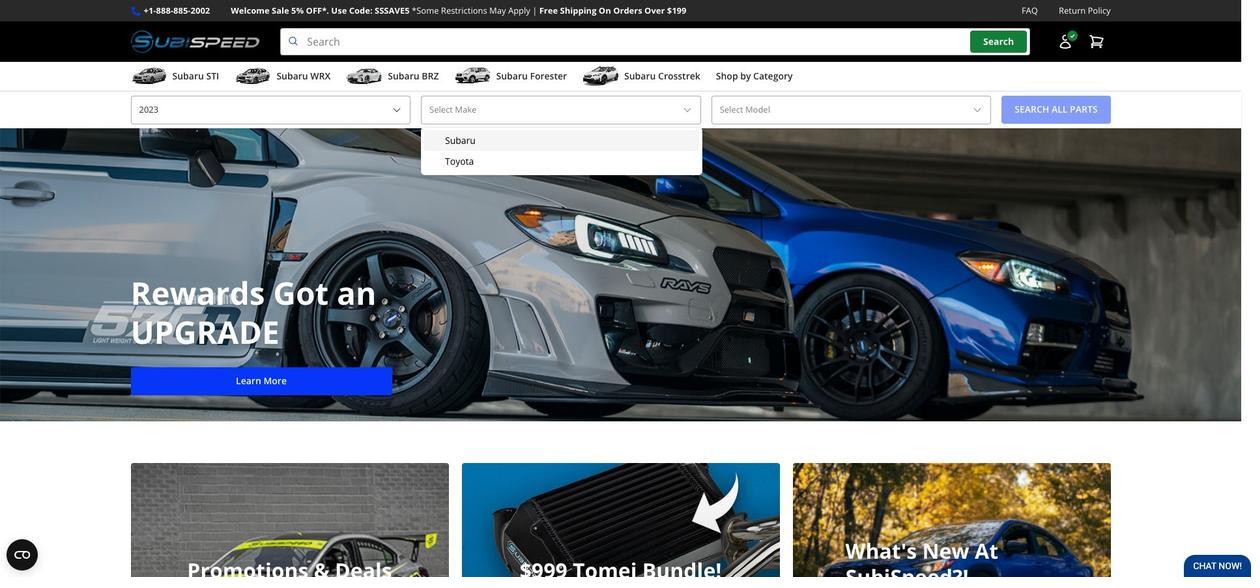 Task type: vqa. For each thing, say whether or not it's contained in the screenshot.
search input field
yes



Task type: locate. For each thing, give the bounding box(es) containing it.
open widget image
[[7, 540, 38, 571]]

group
[[424, 130, 699, 172]]



Task type: describe. For each thing, give the bounding box(es) containing it.
search input field
[[281, 28, 1030, 56]]



